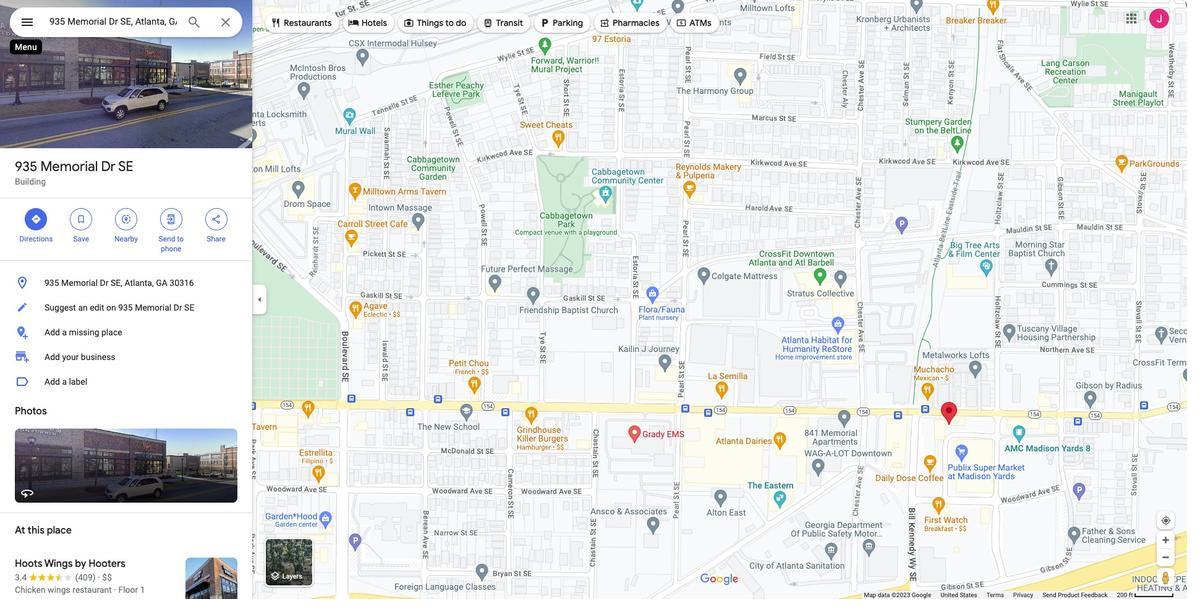 Task type: vqa. For each thing, say whether or not it's contained in the screenshot.


Task type: describe. For each thing, give the bounding box(es) containing it.
0 vertical spatial ·
[[98, 573, 100, 583]]

place inside the add a missing place button
[[101, 328, 122, 338]]


[[121, 213, 132, 226]]

do
[[456, 17, 467, 28]]

200 ft
[[1117, 593, 1133, 599]]

add your business
[[45, 353, 115, 362]]

send product feedback
[[1043, 593, 1108, 599]]

hoots wings by hooters
[[15, 559, 125, 571]]

935 for se
[[15, 158, 37, 176]]

save
[[73, 235, 89, 244]]

at this place
[[15, 525, 72, 537]]

935 memorial dr se main content
[[0, 0, 252, 600]]

memorial for se
[[41, 158, 98, 176]]

 things to do
[[403, 16, 467, 30]]

3.4
[[15, 573, 27, 583]]

collapse side panel image
[[253, 293, 267, 307]]

 transit
[[483, 16, 523, 30]]

photos
[[15, 406, 47, 418]]

 parking
[[539, 16, 583, 30]]

your
[[62, 353, 79, 362]]


[[211, 213, 222, 226]]

by
[[75, 559, 86, 571]]

this
[[28, 525, 45, 537]]

dr for se,
[[100, 278, 109, 288]]

chicken wings restaurant · floor 1
[[15, 586, 145, 596]]

ga
[[156, 278, 168, 288]]

memorial for se,
[[61, 278, 98, 288]]

send to phone
[[159, 235, 184, 254]]

layers
[[282, 574, 302, 582]]

chicken
[[15, 586, 46, 596]]

200
[[1117, 593, 1128, 599]]

phone
[[161, 245, 181, 254]]

actions for 935 memorial dr se region
[[0, 199, 252, 260]]

hoots
[[15, 559, 42, 571]]

$$
[[102, 573, 112, 583]]

dr for se
[[101, 158, 115, 176]]

 pharmacies
[[599, 16, 660, 30]]

935 memorial dr se, atlanta, ga 30316
[[45, 278, 194, 288]]

a for label
[[62, 377, 67, 387]]

3.4 stars 409 reviews image
[[15, 572, 96, 584]]

add a label button
[[0, 370, 252, 395]]

united
[[941, 593, 959, 599]]

parking
[[553, 17, 583, 28]]

add your business link
[[0, 345, 252, 370]]

suggest an edit on 935 memorial dr se
[[45, 303, 194, 313]]


[[676, 16, 687, 30]]

add a missing place button
[[0, 320, 252, 345]]


[[76, 213, 87, 226]]

on
[[106, 303, 116, 313]]

se inside button
[[184, 303, 194, 313]]

at
[[15, 525, 25, 537]]

wings
[[44, 559, 73, 571]]

terms
[[987, 593, 1004, 599]]

zoom in image
[[1162, 536, 1171, 546]]


[[20, 14, 35, 31]]

2 vertical spatial memorial
[[135, 303, 171, 313]]

200 ft button
[[1117, 593, 1175, 599]]

none field inside 935 memorial dr se, atlanta, ga 30316 field
[[49, 14, 177, 29]]



Task type: locate. For each thing, give the bounding box(es) containing it.
1 horizontal spatial place
[[101, 328, 122, 338]]

memorial
[[41, 158, 98, 176], [61, 278, 98, 288], [135, 303, 171, 313]]

place
[[101, 328, 122, 338], [47, 525, 72, 537]]

1 vertical spatial to
[[177, 235, 184, 244]]

to left do
[[446, 17, 454, 28]]

1 vertical spatial place
[[47, 525, 72, 537]]

label
[[69, 377, 87, 387]]

1 vertical spatial ·
[[114, 586, 116, 596]]

1 vertical spatial memorial
[[61, 278, 98, 288]]

se down 30316
[[184, 303, 194, 313]]

send for send product feedback
[[1043, 593, 1057, 599]]

map data ©2023 google
[[864, 593, 932, 599]]

send up phone
[[159, 235, 175, 244]]

send inside button
[[1043, 593, 1057, 599]]

add left label in the bottom of the page
[[45, 377, 60, 387]]

·
[[98, 573, 100, 583], [114, 586, 116, 596]]

1 horizontal spatial send
[[1043, 593, 1057, 599]]

add down suggest
[[45, 328, 60, 338]]

privacy button
[[1014, 592, 1034, 600]]

se up 
[[118, 158, 133, 176]]


[[539, 16, 551, 30]]

0 horizontal spatial 935
[[15, 158, 37, 176]]

1 vertical spatial 935
[[45, 278, 59, 288]]

add for add your business
[[45, 353, 60, 362]]

· left '$$'
[[98, 573, 100, 583]]

935 for se,
[[45, 278, 59, 288]]

feedback
[[1081, 593, 1108, 599]]

2 a from the top
[[62, 377, 67, 387]]

send
[[159, 235, 175, 244], [1043, 593, 1057, 599]]

· $$
[[98, 573, 112, 583]]


[[31, 213, 42, 226]]

0 horizontal spatial se
[[118, 158, 133, 176]]

google
[[912, 593, 932, 599]]

send for send to phone
[[159, 235, 175, 244]]

atlanta,
[[125, 278, 154, 288]]

0 vertical spatial a
[[62, 328, 67, 338]]

30316
[[170, 278, 194, 288]]

a for missing
[[62, 328, 67, 338]]

suggest an edit on 935 memorial dr se button
[[0, 296, 252, 320]]

0 horizontal spatial send
[[159, 235, 175, 244]]

edit
[[90, 303, 104, 313]]

935 right on
[[118, 303, 133, 313]]

 restaurants
[[270, 16, 332, 30]]

map
[[864, 593, 877, 599]]

0 horizontal spatial place
[[47, 525, 72, 537]]

1 vertical spatial add
[[45, 353, 60, 362]]

to up phone
[[177, 235, 184, 244]]

935 memorial dr se building
[[15, 158, 133, 187]]

935 inside 935 memorial dr se building
[[15, 158, 37, 176]]

footer containing map data ©2023 google
[[864, 592, 1117, 600]]

hooters
[[89, 559, 125, 571]]

0 vertical spatial se
[[118, 158, 133, 176]]

935
[[15, 158, 37, 176], [45, 278, 59, 288], [118, 303, 133, 313]]

None field
[[49, 14, 177, 29]]

0 vertical spatial dr
[[101, 158, 115, 176]]

935 Memorial Dr SE, Atlanta, GA 30316 field
[[10, 7, 242, 37]]

add
[[45, 328, 60, 338], [45, 353, 60, 362], [45, 377, 60, 387]]

0 vertical spatial to
[[446, 17, 454, 28]]

· left "floor" on the left of the page
[[114, 586, 116, 596]]

send left product
[[1043, 593, 1057, 599]]

©2023
[[892, 593, 911, 599]]

935 up building
[[15, 158, 37, 176]]

add a label
[[45, 377, 87, 387]]

memorial up building
[[41, 158, 98, 176]]

atms
[[690, 17, 712, 28]]

1 horizontal spatial ·
[[114, 586, 116, 596]]


[[270, 16, 281, 30]]

1 vertical spatial dr
[[100, 278, 109, 288]]

0 vertical spatial add
[[45, 328, 60, 338]]

(409)
[[75, 573, 96, 583]]

wings
[[48, 586, 70, 596]]

2 horizontal spatial 935
[[118, 303, 133, 313]]

se
[[118, 158, 133, 176], [184, 303, 194, 313]]

building
[[15, 177, 46, 187]]

se,
[[111, 278, 122, 288]]

1 horizontal spatial 935
[[45, 278, 59, 288]]

2 add from the top
[[45, 353, 60, 362]]

united states button
[[941, 592, 978, 600]]

place down on
[[101, 328, 122, 338]]

footer
[[864, 592, 1117, 600]]

1 vertical spatial send
[[1043, 593, 1057, 599]]

2 vertical spatial add
[[45, 377, 60, 387]]


[[403, 16, 414, 30]]

terms button
[[987, 592, 1004, 600]]

1 horizontal spatial se
[[184, 303, 194, 313]]

1 a from the top
[[62, 328, 67, 338]]

935 memorial dr se, atlanta, ga 30316 button
[[0, 271, 252, 296]]

935 up suggest
[[45, 278, 59, 288]]

directions
[[19, 235, 53, 244]]

missing
[[69, 328, 99, 338]]

google maps element
[[0, 0, 1188, 600]]

add a missing place
[[45, 328, 122, 338]]

0 vertical spatial place
[[101, 328, 122, 338]]

add left your
[[45, 353, 60, 362]]

nearby
[[114, 235, 138, 244]]

hotels
[[362, 17, 387, 28]]

floor
[[118, 586, 138, 596]]

share
[[207, 235, 226, 244]]

privacy
[[1014, 593, 1034, 599]]

 button
[[10, 7, 45, 40]]

show street view coverage image
[[1157, 569, 1175, 588]]

data
[[878, 593, 890, 599]]

2 vertical spatial dr
[[174, 303, 182, 313]]

to inside send to phone
[[177, 235, 184, 244]]

se inside 935 memorial dr se building
[[118, 158, 133, 176]]

a left 'missing' on the left bottom of the page
[[62, 328, 67, 338]]

3 add from the top
[[45, 377, 60, 387]]

1 vertical spatial se
[[184, 303, 194, 313]]

google account: james peterson  
(james.peterson1902@gmail.com) image
[[1150, 8, 1170, 28]]

0 horizontal spatial ·
[[98, 573, 100, 583]]

 hotels
[[348, 16, 387, 30]]

0 vertical spatial send
[[159, 235, 175, 244]]

pharmacies
[[613, 17, 660, 28]]

 atms
[[676, 16, 712, 30]]

transit
[[496, 17, 523, 28]]

0 vertical spatial memorial
[[41, 158, 98, 176]]

memorial up an
[[61, 278, 98, 288]]

 search field
[[10, 7, 242, 40]]

show your location image
[[1161, 516, 1172, 527]]

1 add from the top
[[45, 328, 60, 338]]

send product feedback button
[[1043, 592, 1108, 600]]

restaurant
[[73, 586, 112, 596]]

things
[[417, 17, 444, 28]]

to
[[446, 17, 454, 28], [177, 235, 184, 244]]

to inside  things to do
[[446, 17, 454, 28]]

zoom out image
[[1162, 554, 1171, 563]]

1
[[140, 586, 145, 596]]

memorial inside 935 memorial dr se building
[[41, 158, 98, 176]]


[[599, 16, 610, 30]]


[[483, 16, 494, 30]]

add for add a label
[[45, 377, 60, 387]]

1 vertical spatial a
[[62, 377, 67, 387]]


[[348, 16, 359, 30]]

a left label in the bottom of the page
[[62, 377, 67, 387]]

restaurants
[[284, 17, 332, 28]]

suggest
[[45, 303, 76, 313]]

add for add a missing place
[[45, 328, 60, 338]]

united states
[[941, 593, 978, 599]]

0 vertical spatial 935
[[15, 158, 37, 176]]

memorial down ga
[[135, 303, 171, 313]]


[[166, 213, 177, 226]]

ft
[[1129, 593, 1133, 599]]

an
[[78, 303, 88, 313]]

0 horizontal spatial to
[[177, 235, 184, 244]]

product
[[1058, 593, 1080, 599]]

price: moderate image
[[102, 573, 112, 583]]

place right this
[[47, 525, 72, 537]]

2 vertical spatial 935
[[118, 303, 133, 313]]

dr
[[101, 158, 115, 176], [100, 278, 109, 288], [174, 303, 182, 313]]

business
[[81, 353, 115, 362]]

send inside send to phone
[[159, 235, 175, 244]]

states
[[960, 593, 978, 599]]

footer inside google maps "element"
[[864, 592, 1117, 600]]

dr inside 935 memorial dr se building
[[101, 158, 115, 176]]

1 horizontal spatial to
[[446, 17, 454, 28]]



